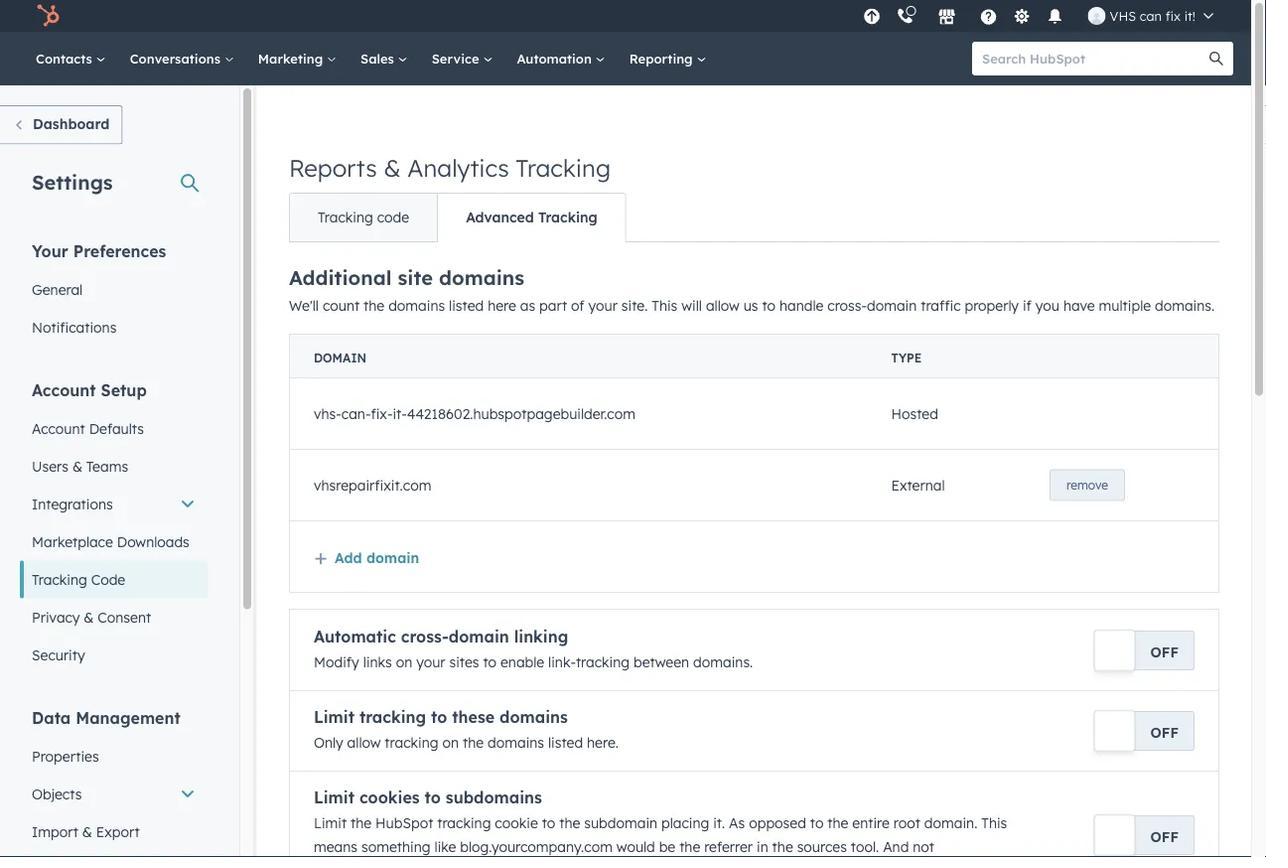 Task type: locate. For each thing, give the bounding box(es) containing it.
to up blog.yourcompany.com
[[542, 815, 556, 832]]

your
[[589, 297, 618, 315], [416, 654, 446, 671]]

&
[[384, 153, 401, 183], [72, 458, 82, 475], [84, 609, 94, 626], [82, 823, 92, 841]]

search image
[[1210, 52, 1224, 66]]

limit for limit tracking to these domains
[[314, 708, 355, 727]]

1 vertical spatial this
[[982, 815, 1008, 832]]

1 vertical spatial account
[[32, 420, 85, 437]]

this inside additional site domains we'll count the domains listed here as part of your site. this will allow us to handle cross-domain traffic properly if you have multiple domains.
[[652, 297, 678, 315]]

tracking up the privacy
[[32, 571, 87, 588]]

0 horizontal spatial on
[[396, 654, 413, 671]]

1 horizontal spatial domain
[[449, 627, 510, 647]]

help button
[[972, 0, 1006, 32]]

users
[[32, 458, 69, 475]]

here
[[488, 297, 517, 315]]

limit tracking to these domains only allow tracking on the domains listed here.
[[314, 708, 619, 752]]

tool.
[[851, 839, 880, 856]]

to right sites
[[483, 654, 497, 671]]

the up sources
[[828, 815, 849, 832]]

1 vertical spatial off
[[1151, 724, 1180, 741]]

be
[[660, 839, 676, 856]]

downloads
[[117, 533, 190, 551]]

domain right the add
[[367, 549, 420, 566]]

this left the will at the top
[[652, 297, 678, 315]]

tracking up like
[[437, 815, 491, 832]]

2 vertical spatial domain
[[449, 627, 510, 647]]

account up account defaults in the left of the page
[[32, 380, 96, 400]]

off for automatic cross-domain linking
[[1151, 643, 1180, 661]]

your preferences
[[32, 241, 166, 261]]

1 vertical spatial your
[[416, 654, 446, 671]]

notifications link
[[20, 309, 208, 346]]

general link
[[20, 271, 208, 309]]

0 vertical spatial your
[[589, 297, 618, 315]]

1 account from the top
[[32, 380, 96, 400]]

remove button
[[1050, 470, 1126, 501]]

1 horizontal spatial allow
[[706, 297, 740, 315]]

0 horizontal spatial your
[[416, 654, 446, 671]]

2 vertical spatial limit
[[314, 815, 347, 832]]

on right links
[[396, 654, 413, 671]]

the up means
[[351, 815, 372, 832]]

1 vertical spatial domains.
[[694, 654, 754, 671]]

tracking
[[576, 654, 630, 671], [360, 708, 426, 727], [385, 734, 439, 752], [437, 815, 491, 832]]

tracking left code
[[318, 209, 373, 226]]

listed left here.
[[548, 734, 583, 752]]

on inside automatic cross-domain linking modify links on your sites to enable link-tracking between domains.
[[396, 654, 413, 671]]

allow left us on the right of page
[[706, 297, 740, 315]]

domains.
[[1156, 297, 1215, 315], [694, 654, 754, 671]]

something
[[362, 839, 431, 856]]

teams
[[86, 458, 128, 475]]

& up code
[[384, 153, 401, 183]]

0 vertical spatial cross-
[[828, 297, 867, 315]]

limit inside limit tracking to these domains only allow tracking on the domains listed here.
[[314, 708, 355, 727]]

your preferences element
[[20, 240, 208, 346]]

1 off from the top
[[1151, 643, 1180, 661]]

1 horizontal spatial domains.
[[1156, 297, 1215, 315]]

off for limit tracking to these domains
[[1151, 724, 1180, 741]]

preferences
[[73, 241, 166, 261]]

0 vertical spatial this
[[652, 297, 678, 315]]

1 vertical spatial cross-
[[401, 627, 449, 647]]

0 horizontal spatial this
[[652, 297, 678, 315]]

site
[[398, 265, 433, 290]]

to
[[763, 297, 776, 315], [483, 654, 497, 671], [431, 708, 448, 727], [425, 788, 441, 808], [542, 815, 556, 832], [811, 815, 824, 832]]

vhs can fix it! button
[[1077, 0, 1226, 32]]

& right the privacy
[[84, 609, 94, 626]]

2 horizontal spatial domain
[[867, 297, 917, 315]]

0 vertical spatial listed
[[449, 297, 484, 315]]

your inside additional site domains we'll count the domains listed here as part of your site. this will allow us to handle cross-domain traffic properly if you have multiple domains.
[[589, 297, 618, 315]]

& for teams
[[72, 458, 82, 475]]

cookies
[[360, 788, 420, 808]]

sources
[[798, 839, 848, 856]]

notifications
[[32, 318, 117, 336]]

& inside data management element
[[82, 823, 92, 841]]

multiple
[[1100, 297, 1152, 315]]

limit for limit cookies to subdomains
[[314, 788, 355, 808]]

would
[[617, 839, 656, 856]]

notifications image
[[1047, 9, 1065, 27]]

this inside limit cookies to subdomains limit the hubspot tracking cookie to the subdomain placing it. as opposed to the entire root domain. this means something like blog.yourcompany.com would be the referrer in the sources tool. and no
[[982, 815, 1008, 832]]

& right users
[[72, 458, 82, 475]]

account for account defaults
[[32, 420, 85, 437]]

1 horizontal spatial your
[[589, 297, 618, 315]]

1 limit from the top
[[314, 708, 355, 727]]

subdomains
[[446, 788, 542, 808]]

navigation
[[289, 193, 627, 242]]

0 horizontal spatial listed
[[449, 297, 484, 315]]

advanced
[[466, 209, 534, 226]]

0 vertical spatial account
[[32, 380, 96, 400]]

2 limit from the top
[[314, 788, 355, 808]]

account up users
[[32, 420, 85, 437]]

your right of
[[589, 297, 618, 315]]

0 vertical spatial domain
[[867, 297, 917, 315]]

the down these
[[463, 734, 484, 752]]

account defaults link
[[20, 410, 208, 448]]

off for limit cookies to subdomains
[[1151, 828, 1180, 846]]

0 horizontal spatial domain
[[367, 549, 420, 566]]

tracking code
[[318, 209, 410, 226]]

calling icon button
[[889, 3, 923, 29]]

domain left 'traffic'
[[867, 297, 917, 315]]

listed inside limit tracking to these domains only allow tracking on the domains listed here.
[[548, 734, 583, 752]]

domains down site
[[389, 297, 445, 315]]

it.
[[714, 815, 726, 832]]

0 horizontal spatial domains.
[[694, 654, 754, 671]]

hubspot image
[[36, 4, 60, 28]]

tracking down links
[[360, 708, 426, 727]]

tracking inside automatic cross-domain linking modify links on your sites to enable link-tracking between domains.
[[576, 654, 630, 671]]

2 off from the top
[[1151, 724, 1180, 741]]

cross- right the automatic
[[401, 627, 449, 647]]

0 vertical spatial domains.
[[1156, 297, 1215, 315]]

the right count
[[364, 297, 385, 315]]

listed left here
[[449, 297, 484, 315]]

3 off from the top
[[1151, 828, 1180, 846]]

3 limit from the top
[[314, 815, 347, 832]]

properties
[[32, 748, 99, 765]]

navigation containing tracking code
[[289, 193, 627, 242]]

domains down enable
[[500, 708, 568, 727]]

0 horizontal spatial allow
[[347, 734, 381, 752]]

1 vertical spatial listed
[[548, 734, 583, 752]]

domains. right the multiple
[[1156, 297, 1215, 315]]

you
[[1036, 297, 1060, 315]]

cross- inside additional site domains we'll count the domains listed here as part of your site. this will allow us to handle cross-domain traffic properly if you have multiple domains.
[[828, 297, 867, 315]]

between
[[634, 654, 690, 671]]

allow
[[706, 297, 740, 315], [347, 734, 381, 752]]

automatic
[[314, 627, 396, 647]]

security link
[[20, 636, 208, 674]]

1 horizontal spatial cross-
[[828, 297, 867, 315]]

domains up here
[[439, 265, 525, 290]]

conversations link
[[118, 32, 246, 85]]

domain up sites
[[449, 627, 510, 647]]

as
[[520, 297, 536, 315]]

sales link
[[349, 32, 420, 85]]

2 account from the top
[[32, 420, 85, 437]]

1 horizontal spatial on
[[443, 734, 459, 752]]

part
[[540, 297, 568, 315]]

we'll
[[289, 297, 319, 315]]

code
[[91, 571, 125, 588]]

1 horizontal spatial this
[[982, 815, 1008, 832]]

& left export
[[82, 823, 92, 841]]

allow right only
[[347, 734, 381, 752]]

1 vertical spatial allow
[[347, 734, 381, 752]]

import
[[32, 823, 78, 841]]

to right us on the right of page
[[763, 297, 776, 315]]

users & teams
[[32, 458, 128, 475]]

hubspot link
[[24, 4, 75, 28]]

properties link
[[20, 738, 208, 776]]

links
[[363, 654, 392, 671]]

additional
[[289, 265, 392, 290]]

reporting link
[[618, 32, 719, 85]]

your left sites
[[416, 654, 446, 671]]

0 vertical spatial allow
[[706, 297, 740, 315]]

this
[[652, 297, 678, 315], [982, 815, 1008, 832]]

this right the domain.
[[982, 815, 1008, 832]]

1 vertical spatial limit
[[314, 788, 355, 808]]

cross- inside automatic cross-domain linking modify links on your sites to enable link-tracking between domains.
[[401, 627, 449, 647]]

reports & analytics tracking
[[289, 153, 611, 183]]

integrations button
[[20, 485, 208, 523]]

0 vertical spatial on
[[396, 654, 413, 671]]

account setup element
[[20, 379, 208, 674]]

automation
[[517, 50, 596, 67]]

tracking code
[[32, 571, 125, 588]]

domain
[[314, 351, 367, 366]]

1 horizontal spatial listed
[[548, 734, 583, 752]]

the right the be
[[680, 839, 701, 856]]

marketplace downloads link
[[20, 523, 208, 561]]

off
[[1151, 643, 1180, 661], [1151, 724, 1180, 741], [1151, 828, 1180, 846]]

on down these
[[443, 734, 459, 752]]

settings link
[[1010, 5, 1035, 26]]

0 vertical spatial off
[[1151, 643, 1180, 661]]

0 vertical spatial limit
[[314, 708, 355, 727]]

tracking left between
[[576, 654, 630, 671]]

cross- right handle
[[828, 297, 867, 315]]

help image
[[980, 9, 998, 27]]

automatic cross-domain linking modify links on your sites to enable link-tracking between domains.
[[314, 627, 754, 671]]

to left these
[[431, 708, 448, 727]]

Search HubSpot search field
[[973, 42, 1216, 76]]

1 vertical spatial on
[[443, 734, 459, 752]]

0 horizontal spatial cross-
[[401, 627, 449, 647]]

domains. right between
[[694, 654, 754, 671]]

2 vertical spatial off
[[1151, 828, 1180, 846]]

domains
[[439, 265, 525, 290], [389, 297, 445, 315], [500, 708, 568, 727], [488, 734, 545, 752]]



Task type: vqa. For each thing, say whether or not it's contained in the screenshot.
THE CARET icon on the top right of page
no



Task type: describe. For each thing, give the bounding box(es) containing it.
tracking inside limit cookies to subdomains limit the hubspot tracking cookie to the subdomain placing it. as opposed to the entire root domain. this means something like blog.yourcompany.com would be the referrer in the sources tool. and no
[[437, 815, 491, 832]]

on inside limit tracking to these domains only allow tracking on the domains listed here.
[[443, 734, 459, 752]]

contacts
[[36, 50, 96, 67]]

data
[[32, 708, 71, 728]]

calling icon image
[[897, 8, 915, 26]]

eloise francis image
[[1089, 7, 1107, 25]]

search button
[[1200, 42, 1234, 76]]

count
[[323, 297, 360, 315]]

tracking code link
[[290, 194, 437, 241]]

data management element
[[20, 707, 208, 858]]

settings
[[32, 169, 113, 194]]

have
[[1064, 297, 1096, 315]]

tracking right the advanced
[[538, 209, 598, 226]]

vhs-can-fix-it-44218602.hubspotpagebuilder.com
[[314, 405, 636, 423]]

will
[[682, 297, 703, 315]]

integrations
[[32, 495, 113, 513]]

tracking up cookies
[[385, 734, 439, 752]]

notifications button
[[1039, 0, 1073, 32]]

domain inside additional site domains we'll count the domains listed here as part of your site. this will allow us to handle cross-domain traffic properly if you have multiple domains.
[[867, 297, 917, 315]]

account setup
[[32, 380, 147, 400]]

fix
[[1166, 7, 1182, 24]]

placing
[[662, 815, 710, 832]]

vhs can fix it! menu
[[858, 0, 1228, 32]]

security
[[32, 646, 85, 664]]

domain.
[[925, 815, 978, 832]]

general
[[32, 281, 83, 298]]

listed inside additional site domains we'll count the domains listed here as part of your site. this will allow us to handle cross-domain traffic properly if you have multiple domains.
[[449, 297, 484, 315]]

additional site domains we'll count the domains listed here as part of your site. this will allow us to handle cross-domain traffic properly if you have multiple domains.
[[289, 265, 1215, 315]]

users & teams link
[[20, 448, 208, 485]]

the up blog.yourcompany.com
[[560, 815, 581, 832]]

defaults
[[89, 420, 144, 437]]

marketing
[[258, 50, 327, 67]]

add domain button
[[314, 549, 420, 566]]

if
[[1023, 297, 1032, 315]]

as
[[729, 815, 746, 832]]

to up hubspot
[[425, 788, 441, 808]]

referrer
[[705, 839, 753, 856]]

data management
[[32, 708, 181, 728]]

handle
[[780, 297, 824, 315]]

opposed
[[749, 815, 807, 832]]

to inside limit tracking to these domains only allow tracking on the domains listed here.
[[431, 708, 448, 727]]

account for account setup
[[32, 380, 96, 400]]

here.
[[587, 734, 619, 752]]

& for analytics
[[384, 153, 401, 183]]

vhsrepairfixit.com
[[314, 477, 432, 494]]

reporting
[[630, 50, 697, 67]]

add domain
[[335, 549, 420, 566]]

domains. inside automatic cross-domain linking modify links on your sites to enable link-tracking between domains.
[[694, 654, 754, 671]]

vhs-
[[314, 405, 342, 423]]

the inside limit tracking to these domains only allow tracking on the domains listed here.
[[463, 734, 484, 752]]

privacy & consent link
[[20, 599, 208, 636]]

to inside automatic cross-domain linking modify links on your sites to enable link-tracking between domains.
[[483, 654, 497, 671]]

1 vertical spatial domain
[[367, 549, 420, 566]]

sites
[[450, 654, 479, 671]]

dashboard link
[[0, 105, 123, 145]]

blog.yourcompany.com
[[460, 839, 613, 856]]

& for consent
[[84, 609, 94, 626]]

properly
[[965, 297, 1020, 315]]

service
[[432, 50, 483, 67]]

type
[[892, 351, 922, 366]]

remove
[[1067, 478, 1109, 493]]

marketplace
[[32, 533, 113, 551]]

marketing link
[[246, 32, 349, 85]]

upgrade link
[[860, 5, 885, 26]]

domain inside automatic cross-domain linking modify links on your sites to enable link-tracking between domains.
[[449, 627, 510, 647]]

hubspot
[[376, 815, 434, 832]]

of
[[571, 297, 585, 315]]

settings image
[[1014, 8, 1032, 26]]

setup
[[101, 380, 147, 400]]

the inside additional site domains we'll count the domains listed here as part of your site. this will allow us to handle cross-domain traffic properly if you have multiple domains.
[[364, 297, 385, 315]]

marketplaces image
[[939, 9, 957, 27]]

objects
[[32, 786, 82, 803]]

to inside additional site domains we'll count the domains listed here as part of your site. this will allow us to handle cross-domain traffic properly if you have multiple domains.
[[763, 297, 776, 315]]

marketplaces button
[[927, 0, 968, 32]]

entire
[[853, 815, 890, 832]]

code
[[377, 209, 410, 226]]

linking
[[514, 627, 569, 647]]

to up sources
[[811, 815, 824, 832]]

your
[[32, 241, 68, 261]]

allow inside limit tracking to these domains only allow tracking on the domains listed here.
[[347, 734, 381, 752]]

objects button
[[20, 776, 208, 813]]

export
[[96, 823, 140, 841]]

modify
[[314, 654, 360, 671]]

external
[[892, 477, 946, 494]]

analytics
[[408, 153, 509, 183]]

link-
[[549, 654, 576, 671]]

these
[[452, 708, 495, 727]]

automation link
[[505, 32, 618, 85]]

import & export
[[32, 823, 140, 841]]

marketplace downloads
[[32, 533, 190, 551]]

advanced tracking link
[[437, 194, 626, 241]]

domains down these
[[488, 734, 545, 752]]

and
[[884, 839, 910, 856]]

the right in
[[773, 839, 794, 856]]

hosted
[[892, 405, 939, 423]]

tracking up advanced tracking
[[516, 153, 611, 183]]

dashboard
[[33, 115, 110, 133]]

fix-
[[371, 405, 393, 423]]

& for export
[[82, 823, 92, 841]]

only
[[314, 734, 344, 752]]

site.
[[622, 297, 648, 315]]

it!
[[1185, 7, 1196, 24]]

upgrade image
[[864, 8, 881, 26]]

like
[[435, 839, 456, 856]]

management
[[76, 708, 181, 728]]

vhs can fix it!
[[1111, 7, 1196, 24]]

in
[[757, 839, 769, 856]]

domains. inside additional site domains we'll count the domains listed here as part of your site. this will allow us to handle cross-domain traffic properly if you have multiple domains.
[[1156, 297, 1215, 315]]

privacy & consent
[[32, 609, 151, 626]]

allow inside additional site domains we'll count the domains listed here as part of your site. this will allow us to handle cross-domain traffic properly if you have multiple domains.
[[706, 297, 740, 315]]

reports
[[289, 153, 377, 183]]

your inside automatic cross-domain linking modify links on your sites to enable link-tracking between domains.
[[416, 654, 446, 671]]

traffic
[[921, 297, 961, 315]]

tracking inside account setup element
[[32, 571, 87, 588]]

enable
[[501, 654, 545, 671]]

root
[[894, 815, 921, 832]]



